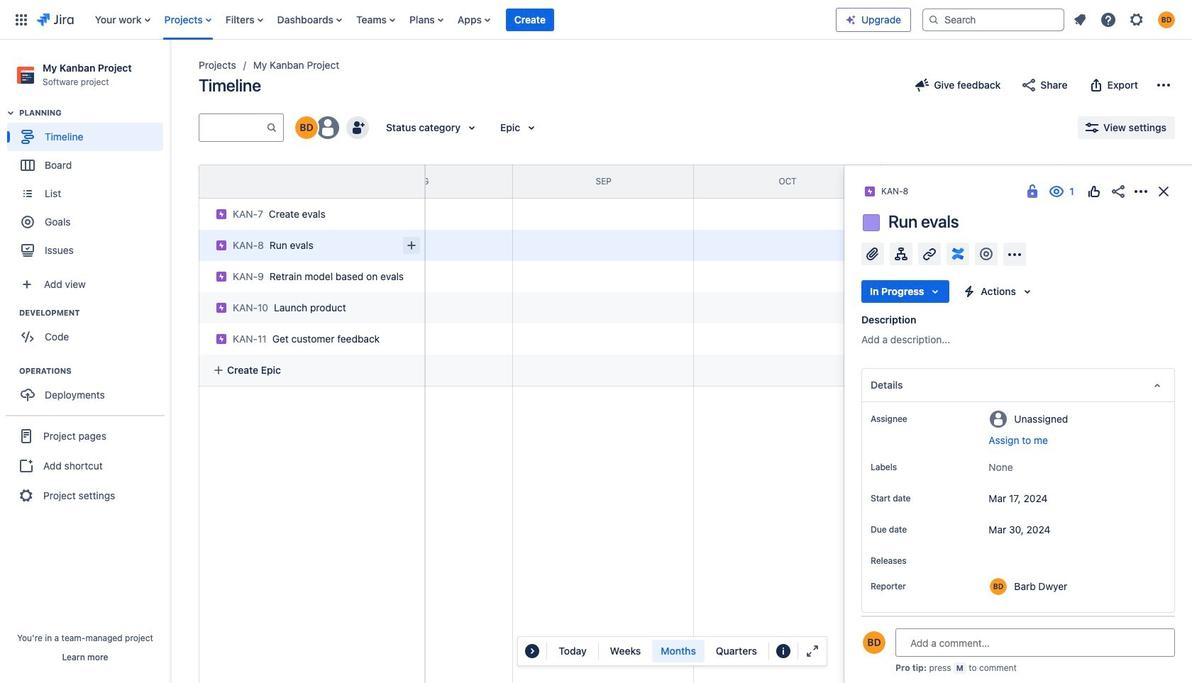 Task type: describe. For each thing, give the bounding box(es) containing it.
development image
[[2, 305, 19, 322]]

2 epic image from the top
[[216, 240, 227, 251]]

notifications image
[[1072, 11, 1089, 28]]

1 horizontal spatial list
[[1067, 7, 1184, 32]]

2 cell from the top
[[193, 257, 427, 292]]

project overview element
[[861, 619, 1175, 653]]

link goals image
[[978, 246, 995, 263]]

timeline grid
[[139, 165, 1192, 683]]

Search field
[[923, 8, 1064, 31]]

appswitcher icon image
[[13, 11, 30, 28]]

1 cell from the top
[[193, 226, 427, 261]]

timeline view to show as group
[[602, 640, 766, 663]]

heading for planning icon
[[19, 107, 170, 119]]

group for planning icon
[[7, 107, 170, 269]]

close image
[[1155, 183, 1172, 200]]

actions image
[[1133, 183, 1150, 200]]

vote options: no one has voted for this issue yet. image
[[1086, 183, 1103, 200]]

0 horizontal spatial list
[[88, 0, 836, 39]]

add people image
[[349, 119, 366, 136]]

attach image
[[864, 246, 881, 263]]

planning image
[[2, 104, 19, 121]]

epic image
[[216, 334, 227, 345]]

export icon image
[[1088, 77, 1105, 94]]



Task type: vqa. For each thing, say whether or not it's contained in the screenshot.
left Task icon
no



Task type: locate. For each thing, give the bounding box(es) containing it.
Search timeline text field
[[199, 115, 266, 140]]

group for development image
[[7, 307, 170, 356]]

3 heading from the top
[[19, 366, 170, 377]]

banner
[[0, 0, 1192, 40]]

epic image
[[216, 209, 227, 220], [216, 240, 227, 251], [216, 271, 227, 282], [216, 302, 227, 314]]

row header
[[199, 165, 426, 199]]

1 heading from the top
[[19, 107, 170, 119]]

1 column header from the left
[[139, 165, 326, 198]]

sidebar navigation image
[[155, 57, 186, 85]]

2 vertical spatial heading
[[19, 366, 170, 377]]

0 vertical spatial heading
[[19, 107, 170, 119]]

4 epic image from the top
[[216, 302, 227, 314]]

column header
[[139, 165, 326, 198], [881, 165, 1062, 198]]

0 horizontal spatial column header
[[139, 165, 326, 198]]

your profile and settings image
[[1158, 11, 1175, 28]]

sidebar element
[[0, 40, 170, 683]]

enter full screen image
[[804, 643, 821, 660]]

heading
[[19, 107, 170, 119], [19, 307, 170, 319], [19, 366, 170, 377]]

heading for development image
[[19, 307, 170, 319]]

group for operations image
[[7, 366, 170, 414]]

1 horizontal spatial column header
[[881, 165, 1062, 198]]

operations image
[[2, 363, 19, 380]]

jira image
[[37, 11, 74, 28], [37, 11, 74, 28]]

Add a comment… field
[[896, 629, 1175, 657]]

row header inside timeline grid
[[199, 165, 426, 199]]

4 cell from the top
[[193, 319, 427, 355]]

heading for operations image
[[19, 366, 170, 377]]

list
[[88, 0, 836, 39], [1067, 7, 1184, 32]]

add app image
[[1006, 246, 1023, 263]]

search image
[[928, 14, 940, 25]]

1 epic image from the top
[[216, 209, 227, 220]]

1 vertical spatial heading
[[19, 307, 170, 319]]

settings image
[[1128, 11, 1145, 28]]

list item
[[506, 0, 554, 39]]

3 cell from the top
[[193, 288, 427, 324]]

primary element
[[9, 0, 836, 39]]

create child issue image
[[403, 237, 420, 254]]

2 heading from the top
[[19, 307, 170, 319]]

2 column header from the left
[[881, 165, 1062, 198]]

None search field
[[923, 8, 1064, 31]]

cell
[[193, 226, 427, 261], [193, 257, 427, 292], [193, 288, 427, 324], [193, 319, 427, 355]]

legend image
[[775, 643, 792, 660]]

3 epic image from the top
[[216, 271, 227, 282]]

help image
[[1100, 11, 1117, 28]]

group
[[7, 107, 170, 269], [7, 307, 170, 356], [7, 366, 170, 414], [6, 415, 165, 516]]

add a child issue image
[[893, 246, 910, 263]]

details element
[[861, 368, 1175, 402]]

goal image
[[21, 216, 34, 229]]



